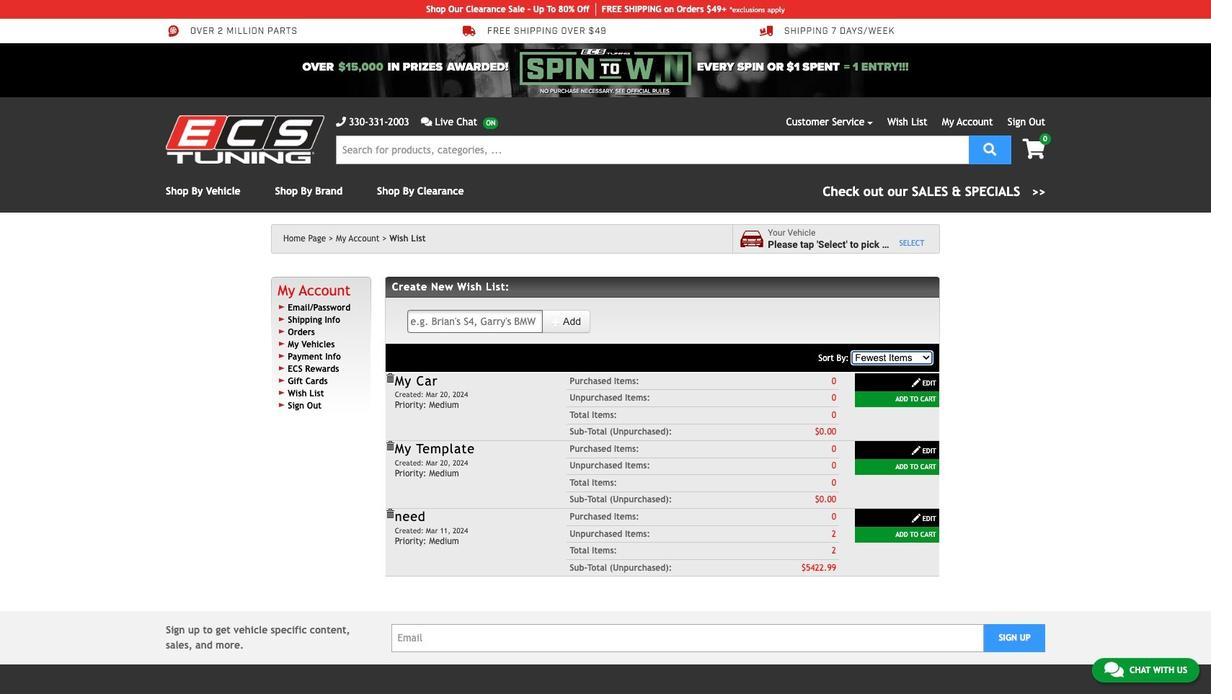 Task type: vqa. For each thing, say whether or not it's contained in the screenshot.
the right 2003
no



Task type: describe. For each thing, give the bounding box(es) containing it.
phone image
[[336, 117, 346, 127]]

search image
[[984, 142, 997, 155]]

Search text field
[[336, 136, 969, 164]]

2 delete image from the top
[[385, 509, 395, 519]]



Task type: locate. For each thing, give the bounding box(es) containing it.
Email email field
[[391, 624, 985, 653]]

delete image
[[385, 374, 395, 384]]

comments image
[[421, 117, 432, 127], [1105, 661, 1124, 679]]

0 horizontal spatial comments image
[[421, 117, 432, 127]]

1 horizontal spatial comments image
[[1105, 661, 1124, 679]]

0 vertical spatial delete image
[[385, 441, 395, 452]]

shopping cart image
[[1023, 139, 1046, 159]]

1 delete image from the top
[[385, 441, 395, 452]]

e.g. Brian's S4, Garry's BMW E92...etc text field
[[407, 310, 543, 333]]

0 vertical spatial comments image
[[421, 117, 432, 127]]

ecs tuning image
[[166, 115, 325, 164]]

ecs tuning 'spin to win' contest logo image
[[520, 49, 692, 85]]

white image
[[551, 317, 561, 327], [911, 378, 922, 388], [911, 446, 922, 456], [911, 514, 922, 524]]

1 vertical spatial delete image
[[385, 509, 395, 519]]

delete image
[[385, 441, 395, 452], [385, 509, 395, 519]]

1 vertical spatial comments image
[[1105, 661, 1124, 679]]



